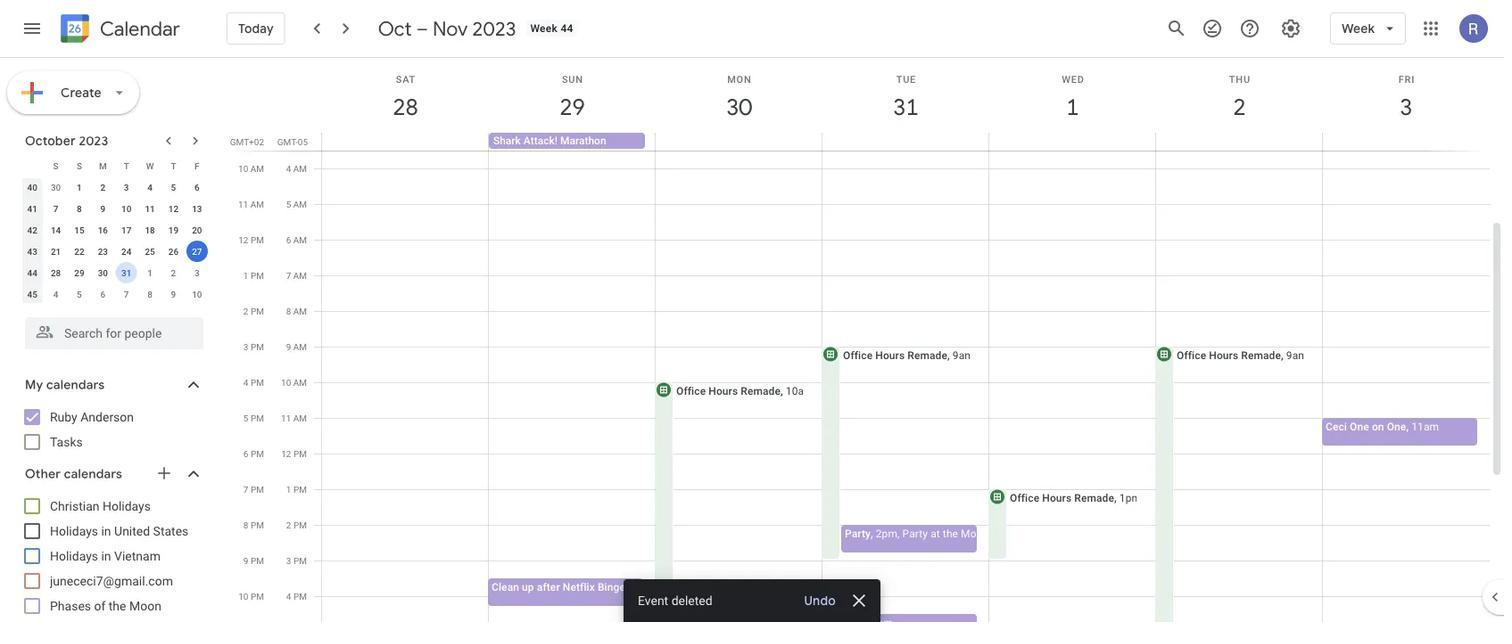 Task type: describe. For each thing, give the bounding box(es) containing it.
pm left 8 am
[[251, 306, 264, 317]]

22
[[74, 246, 84, 257]]

row containing 44
[[21, 262, 209, 284]]

29 link
[[552, 87, 593, 128]]

am down gmt+02
[[251, 163, 264, 174]]

1 right november 3 element
[[243, 270, 249, 281]]

11 inside row
[[145, 203, 155, 214]]

23
[[98, 246, 108, 257]]

0 vertical spatial 11 am
[[238, 199, 264, 210]]

3 left 9 am
[[243, 342, 249, 352]]

1pm
[[1120, 492, 1141, 505]]

45
[[27, 289, 37, 300]]

row containing s
[[21, 155, 209, 177]]

mon 30
[[725, 74, 752, 122]]

1 office hours remade , 9am from the left
[[843, 349, 974, 362]]

binge
[[598, 581, 626, 594]]

3 up november 10 element
[[195, 268, 200, 278]]

october
[[25, 133, 76, 149]]

tue 31
[[892, 74, 918, 122]]

05
[[298, 137, 308, 147]]

2 one from the left
[[1387, 421, 1407, 433]]

on
[[1372, 421, 1385, 433]]

2 t from the left
[[171, 161, 176, 171]]

november 2 element
[[163, 262, 184, 284]]

30 for september 30 element
[[51, 182, 61, 193]]

28 link
[[385, 87, 426, 128]]

undo button
[[797, 593, 843, 610]]

1 right 7 pm
[[286, 485, 291, 495]]

fri
[[1399, 74, 1415, 85]]

17 element
[[116, 220, 137, 241]]

30 element
[[92, 262, 114, 284]]

united
[[114, 524, 150, 539]]

1 s from the left
[[53, 161, 59, 171]]

deleted
[[672, 594, 713, 609]]

pm up "5 pm"
[[251, 377, 264, 388]]

31 element
[[116, 262, 137, 284]]

grid containing 28
[[228, 26, 1505, 623]]

sat
[[396, 74, 416, 85]]

calendar element
[[57, 11, 180, 50]]

am down 9 am
[[293, 377, 307, 388]]

ceci
[[1326, 421, 1347, 433]]

settings menu image
[[1281, 18, 1302, 39]]

19
[[168, 225, 179, 236]]

5 pm
[[243, 413, 264, 424]]

event inside row
[[1019, 528, 1046, 540]]

29 inside 'element'
[[74, 268, 84, 278]]

4 am
[[286, 163, 307, 174]]

november 6 element
[[92, 284, 114, 305]]

november 7 element
[[116, 284, 137, 305]]

rentals
[[1048, 528, 1085, 540]]

31 inside grid
[[892, 92, 918, 122]]

undo
[[804, 593, 836, 609]]

week for week
[[1342, 21, 1375, 37]]

today
[[238, 21, 274, 37]]

18 element
[[139, 220, 161, 241]]

wed 1
[[1062, 74, 1085, 122]]

2pm
[[876, 528, 898, 540]]

main drawer image
[[21, 18, 43, 39]]

12 inside the 12 element
[[168, 203, 179, 214]]

pm right 7 pm
[[294, 485, 307, 495]]

sun 29
[[559, 74, 584, 122]]

holidays in vietnam
[[50, 549, 161, 564]]

pm down 8 pm
[[251, 556, 264, 567]]

1 horizontal spatial 11 am
[[281, 413, 307, 424]]

pm down 7 pm
[[251, 520, 264, 531]]

31 link
[[886, 87, 927, 128]]

junececi7@gmail.com
[[50, 574, 173, 589]]

am down 7 am
[[293, 306, 307, 317]]

8 pm
[[243, 520, 264, 531]]

6 pm
[[243, 449, 264, 460]]

thu 2
[[1230, 74, 1251, 122]]

2 inside "thu 2"
[[1232, 92, 1245, 122]]

6 for november 6 element
[[100, 289, 105, 300]]

26
[[168, 246, 179, 257]]

week for week 44
[[530, 22, 558, 35]]

other calendars button
[[4, 460, 221, 489]]

4 up "5 pm"
[[243, 377, 249, 388]]

my calendars
[[25, 377, 105, 394]]

1 9am from the left
[[953, 349, 974, 362]]

9 up 16 element
[[100, 203, 105, 214]]

10 down november 3 element
[[192, 289, 202, 300]]

christian holidays
[[50, 499, 151, 514]]

ruby
[[50, 410, 77, 425]]

7 pm
[[243, 485, 264, 495]]

create button
[[7, 71, 139, 114]]

3:30pm
[[631, 581, 667, 594]]

october 2023 grid
[[17, 155, 209, 305]]

row containing 43
[[21, 241, 209, 262]]

tue
[[897, 74, 917, 85]]

cell containing clean up after netflix binge
[[488, 26, 667, 623]]

row group inside october 2023 grid
[[21, 177, 209, 305]]

am down 8 am
[[293, 342, 307, 352]]

15
[[74, 225, 84, 236]]

14
[[51, 225, 61, 236]]

cell containing ceci one on one
[[1322, 26, 1490, 623]]

attack!
[[524, 135, 558, 147]]

fri 3
[[1399, 74, 1415, 122]]

9 for 9 pm
[[243, 556, 249, 567]]

1 vertical spatial 1 pm
[[286, 485, 307, 495]]

am up 6 am
[[293, 199, 307, 210]]

pm right "9 pm"
[[294, 556, 307, 567]]

office hours remade , 1pm
[[1010, 492, 1141, 505]]

other
[[25, 467, 61, 483]]

thu
[[1230, 74, 1251, 85]]

shark
[[493, 135, 521, 147]]

wed
[[1062, 74, 1085, 85]]

21 element
[[45, 241, 67, 262]]

27
[[192, 246, 202, 257]]

22 element
[[69, 241, 90, 262]]

18
[[145, 225, 155, 236]]

23 element
[[92, 241, 114, 262]]

at
[[931, 528, 940, 540]]

other calendars
[[25, 467, 122, 483]]

24
[[121, 246, 132, 257]]

other calendars list
[[4, 493, 221, 621]]

october 2023
[[25, 133, 108, 149]]

6 am
[[286, 235, 307, 245]]

9 pm
[[243, 556, 264, 567]]

gmt+02
[[230, 137, 264, 147]]

november 4 element
[[45, 284, 67, 305]]

oct – nov 2023
[[378, 16, 516, 41]]

8 up 15 element
[[77, 203, 82, 214]]

10 down gmt+02
[[238, 163, 248, 174]]

5 up the 12 element
[[171, 182, 176, 193]]

19 element
[[163, 220, 184, 241]]

24 element
[[116, 241, 137, 262]]

row containing 45
[[21, 284, 209, 305]]

5 am
[[286, 199, 307, 210]]

0 vertical spatial 4 pm
[[243, 377, 264, 388]]

4 right 10 pm on the bottom left of the page
[[286, 592, 291, 602]]

november 10 element
[[186, 284, 208, 305]]

8 am
[[286, 306, 307, 317]]

7 down september 30 element
[[53, 203, 58, 214]]

1 vertical spatial event
[[638, 594, 669, 609]]

17
[[121, 225, 132, 236]]

am up 7 am
[[293, 235, 307, 245]]

november 3 element
[[186, 262, 208, 284]]

clean up after netflix binge , 3:30pm
[[492, 581, 667, 594]]

0 horizontal spatial 1 pm
[[243, 270, 264, 281]]

mon
[[727, 74, 752, 85]]

25 element
[[139, 241, 161, 262]]

28 inside grid
[[392, 92, 417, 122]]

pm up 7 pm
[[251, 449, 264, 460]]

3 up 10 element
[[124, 182, 129, 193]]

shark attack! marathon
[[493, 135, 606, 147]]

1 link
[[1053, 87, 1094, 128]]

20 element
[[186, 220, 208, 241]]

gmt-
[[277, 137, 298, 147]]

am down 05
[[293, 163, 307, 174]]

0 horizontal spatial 12 pm
[[238, 235, 264, 245]]

30 link
[[719, 87, 760, 128]]

november 5 element
[[69, 284, 90, 305]]

31 inside cell
[[121, 268, 132, 278]]

16 element
[[92, 220, 114, 241]]

2 up november 9 element
[[171, 268, 176, 278]]

november 9 element
[[163, 284, 184, 305]]

party , 2pm , party at the moontower event rentals
[[845, 528, 1085, 540]]

office hours remade , 10am
[[676, 385, 814, 398]]

3 right "9 pm"
[[286, 556, 291, 567]]

6 for 6 am
[[286, 235, 291, 245]]

the inside list
[[109, 599, 126, 614]]

shark attack! marathon button
[[489, 133, 645, 149]]

15 element
[[69, 220, 90, 241]]



Task type: vqa. For each thing, say whether or not it's contained in the screenshot.
GARY ORLANDO tree item
no



Task type: locate. For each thing, give the bounding box(es) containing it.
my calendars button
[[4, 371, 221, 400]]

10 am down gmt+02
[[238, 163, 264, 174]]

31 down "tue"
[[892, 92, 918, 122]]

0 horizontal spatial party
[[845, 528, 871, 540]]

1 horizontal spatial s
[[77, 161, 82, 171]]

7 down 6 am
[[286, 270, 291, 281]]

september 30 element
[[45, 177, 67, 198]]

pm right '6 pm'
[[294, 449, 307, 460]]

2 pm left 8 am
[[243, 306, 264, 317]]

clean
[[492, 581, 519, 594]]

in up holidays in vietnam
[[101, 524, 111, 539]]

0 vertical spatial calendars
[[46, 377, 105, 394]]

2 s from the left
[[77, 161, 82, 171]]

calendars up ruby
[[46, 377, 105, 394]]

30 down mon
[[725, 92, 751, 122]]

2 vertical spatial holidays
[[50, 549, 98, 564]]

2 link
[[1219, 87, 1260, 128]]

5 inside november 5 element
[[77, 289, 82, 300]]

1 horizontal spatial 12
[[238, 235, 249, 245]]

14 element
[[45, 220, 67, 241]]

1 horizontal spatial party
[[903, 528, 928, 540]]

11 am
[[238, 199, 264, 210], [281, 413, 307, 424]]

calendars
[[46, 377, 105, 394], [64, 467, 122, 483]]

1 party from the left
[[845, 528, 871, 540]]

holidays up united
[[103, 499, 151, 514]]

my calendars list
[[4, 403, 221, 457]]

1 horizontal spatial week
[[1342, 21, 1375, 37]]

1 vertical spatial 31
[[121, 268, 132, 278]]

11
[[238, 199, 248, 210], [145, 203, 155, 214], [281, 413, 291, 424]]

1 horizontal spatial t
[[171, 161, 176, 171]]

28 element
[[45, 262, 67, 284]]

9 for november 9 element
[[171, 289, 176, 300]]

0 horizontal spatial 4 pm
[[243, 377, 264, 388]]

calendar
[[100, 17, 180, 41]]

0 vertical spatial 31
[[892, 92, 918, 122]]

1 horizontal spatial 2023
[[473, 16, 516, 41]]

row containing 40
[[21, 177, 209, 198]]

1 horizontal spatial 11
[[238, 199, 248, 210]]

30 inside september 30 element
[[51, 182, 61, 193]]

0 horizontal spatial 2023
[[79, 133, 108, 149]]

week 44
[[530, 22, 573, 35]]

row group containing 40
[[21, 177, 209, 305]]

29
[[559, 92, 584, 122], [74, 268, 84, 278]]

0 horizontal spatial t
[[124, 161, 129, 171]]

2 down thu
[[1232, 92, 1245, 122]]

29 down 22
[[74, 268, 84, 278]]

1 horizontal spatial 1 pm
[[286, 485, 307, 495]]

10
[[238, 163, 248, 174], [121, 203, 132, 214], [192, 289, 202, 300], [281, 377, 291, 388], [238, 592, 249, 602]]

0 horizontal spatial 9am
[[953, 349, 974, 362]]

oct
[[378, 16, 412, 41]]

8 for 8 am
[[286, 306, 291, 317]]

10am
[[786, 385, 814, 398]]

0 horizontal spatial the
[[109, 599, 126, 614]]

vietnam
[[114, 549, 161, 564]]

pm up '6 pm'
[[251, 413, 264, 424]]

7 for 7 pm
[[243, 485, 249, 495]]

2 horizontal spatial 30
[[725, 92, 751, 122]]

1 horizontal spatial 30
[[98, 268, 108, 278]]

7 up 8 pm
[[243, 485, 249, 495]]

0 vertical spatial 3 pm
[[243, 342, 264, 352]]

1 vertical spatial 44
[[27, 268, 37, 278]]

29 down sun
[[559, 92, 584, 122]]

s
[[53, 161, 59, 171], [77, 161, 82, 171]]

tasks
[[50, 435, 83, 450]]

11 am left '5 am'
[[238, 199, 264, 210]]

0 vertical spatial in
[[101, 524, 111, 539]]

0 vertical spatial 2 pm
[[243, 306, 264, 317]]

9am
[[953, 349, 974, 362], [1287, 349, 1308, 362]]

my
[[25, 377, 43, 394]]

1 vertical spatial 29
[[74, 268, 84, 278]]

1 horizontal spatial 3 pm
[[286, 556, 307, 567]]

0 horizontal spatial 12
[[168, 203, 179, 214]]

0 vertical spatial 1 pm
[[243, 270, 264, 281]]

27 cell
[[185, 241, 209, 262]]

row group
[[21, 177, 209, 305]]

28 down 21
[[51, 268, 61, 278]]

28 down sat
[[392, 92, 417, 122]]

gmt-05
[[277, 137, 308, 147]]

pm left 9 am
[[251, 342, 264, 352]]

1 vertical spatial holidays
[[50, 524, 98, 539]]

0 horizontal spatial s
[[53, 161, 59, 171]]

2 right 8 pm
[[286, 520, 291, 531]]

1 pm left 7 am
[[243, 270, 264, 281]]

phases of the moon
[[50, 599, 161, 614]]

grid
[[228, 26, 1505, 623]]

0 vertical spatial 12
[[168, 203, 179, 214]]

1 vertical spatial 2 pm
[[286, 520, 307, 531]]

holidays down the christian
[[50, 524, 98, 539]]

1 vertical spatial calendars
[[64, 467, 122, 483]]

3 link
[[1386, 87, 1427, 128]]

shark attack! marathon row
[[314, 133, 1505, 151]]

7 for november 7 element on the left top of page
[[124, 289, 129, 300]]

calendar heading
[[96, 17, 180, 41]]

12
[[168, 203, 179, 214], [238, 235, 249, 245], [281, 449, 291, 460]]

1
[[1066, 92, 1078, 122], [77, 182, 82, 193], [147, 268, 153, 278], [243, 270, 249, 281], [286, 485, 291, 495]]

0 horizontal spatial 28
[[51, 268, 61, 278]]

1 horizontal spatial 9am
[[1287, 349, 1308, 362]]

one right on
[[1387, 421, 1407, 433]]

marathon
[[560, 135, 606, 147]]

7 am
[[286, 270, 307, 281]]

12 pm left 6 am
[[238, 235, 264, 245]]

0 horizontal spatial 31
[[121, 268, 132, 278]]

0 horizontal spatial one
[[1350, 421, 1370, 433]]

1 vertical spatial 10 am
[[281, 377, 307, 388]]

4 up 11 element
[[147, 182, 153, 193]]

2 vertical spatial 30
[[98, 268, 108, 278]]

up
[[522, 581, 534, 594]]

30 for 30 'element'
[[98, 268, 108, 278]]

6 up 7 am
[[286, 235, 291, 245]]

w
[[146, 161, 154, 171]]

row
[[314, 26, 1490, 623], [21, 155, 209, 177], [21, 177, 209, 198], [21, 198, 209, 220], [21, 220, 209, 241], [21, 241, 209, 262], [21, 262, 209, 284], [21, 284, 209, 305]]

2 pm right 8 pm
[[286, 520, 307, 531]]

6 for 6 pm
[[243, 449, 249, 460]]

am right "5 pm"
[[293, 413, 307, 424]]

moon
[[129, 599, 161, 614]]

1 t from the left
[[124, 161, 129, 171]]

1 right september 30 element
[[77, 182, 82, 193]]

,
[[948, 349, 950, 362], [1281, 349, 1284, 362], [781, 385, 783, 398], [1407, 421, 1409, 433], [1115, 492, 1117, 505], [871, 528, 873, 540], [898, 528, 900, 540], [626, 581, 628, 594]]

42
[[27, 225, 37, 236]]

0 vertical spatial 30
[[725, 92, 751, 122]]

2 horizontal spatial 12
[[281, 449, 291, 460]]

holidays
[[103, 499, 151, 514], [50, 524, 98, 539], [50, 549, 98, 564]]

11 am right "5 pm"
[[281, 413, 307, 424]]

hours
[[876, 349, 905, 362], [1209, 349, 1239, 362], [709, 385, 738, 398], [1043, 492, 1072, 505]]

2 down m
[[100, 182, 105, 193]]

t right w
[[171, 161, 176, 171]]

30 right 40
[[51, 182, 61, 193]]

add other calendars image
[[155, 465, 173, 483]]

t
[[124, 161, 129, 171], [171, 161, 176, 171]]

0 horizontal spatial event
[[638, 594, 669, 609]]

2 horizontal spatial 11
[[281, 413, 291, 424]]

8 for november 8 element
[[147, 289, 153, 300]]

8 down 7 am
[[286, 306, 291, 317]]

1 one from the left
[[1350, 421, 1370, 433]]

–
[[416, 16, 428, 41]]

2023 up m
[[79, 133, 108, 149]]

0 vertical spatial the
[[943, 528, 958, 540]]

13 element
[[186, 198, 208, 220]]

holidays for vietnam
[[50, 549, 98, 564]]

nov
[[433, 16, 468, 41]]

2023
[[473, 16, 516, 41], [79, 133, 108, 149]]

2 in from the top
[[101, 549, 111, 564]]

event
[[1019, 528, 1046, 540], [638, 594, 669, 609]]

1 in from the top
[[101, 524, 111, 539]]

9 up 10 pm on the bottom left of the page
[[243, 556, 249, 567]]

1 vertical spatial 30
[[51, 182, 61, 193]]

1 horizontal spatial 31
[[892, 92, 918, 122]]

7
[[53, 203, 58, 214], [286, 270, 291, 281], [124, 289, 129, 300], [243, 485, 249, 495]]

5 for november 5 element
[[77, 289, 82, 300]]

event left the "deleted" at the bottom left
[[638, 594, 669, 609]]

t right m
[[124, 161, 129, 171]]

0 horizontal spatial 11
[[145, 203, 155, 214]]

16
[[98, 225, 108, 236]]

1 horizontal spatial 10 am
[[281, 377, 307, 388]]

0 horizontal spatial 30
[[51, 182, 61, 193]]

2 vertical spatial 12
[[281, 449, 291, 460]]

3 inside fri 3
[[1399, 92, 1412, 122]]

9 down november 2 element
[[171, 289, 176, 300]]

44 inside row
[[27, 268, 37, 278]]

1 horizontal spatial 28
[[392, 92, 417, 122]]

pm down "9 pm"
[[251, 592, 264, 602]]

10 pm
[[238, 592, 264, 602]]

20
[[192, 225, 202, 236]]

0 horizontal spatial week
[[530, 22, 558, 35]]

in
[[101, 524, 111, 539], [101, 549, 111, 564]]

4 pm right 10 pm on the bottom left of the page
[[286, 592, 307, 602]]

states
[[153, 524, 189, 539]]

one left on
[[1350, 421, 1370, 433]]

6 down 30 'element'
[[100, 289, 105, 300]]

9 for 9 am
[[286, 342, 291, 352]]

1 vertical spatial in
[[101, 549, 111, 564]]

0 horizontal spatial 2 pm
[[243, 306, 264, 317]]

6
[[195, 182, 200, 193], [286, 235, 291, 245], [100, 289, 105, 300], [243, 449, 249, 460]]

4 pm up "5 pm"
[[243, 377, 264, 388]]

12 right the 20 element
[[238, 235, 249, 245]]

5 for 5 am
[[286, 199, 291, 210]]

10 down "9 pm"
[[238, 592, 249, 602]]

calendars for my calendars
[[46, 377, 105, 394]]

2 left 8 am
[[243, 306, 249, 317]]

one
[[1350, 421, 1370, 433], [1387, 421, 1407, 433]]

11 right "5 pm"
[[281, 413, 291, 424]]

41
[[27, 203, 37, 214]]

cell
[[322, 26, 489, 623], [488, 26, 667, 623], [654, 26, 823, 623], [821, 26, 1085, 623], [988, 26, 1157, 623], [1155, 26, 1323, 623], [1322, 26, 1490, 623], [322, 133, 489, 151], [656, 133, 822, 151], [822, 133, 989, 151], [989, 133, 1156, 151], [1156, 133, 1323, 151], [1323, 133, 1489, 151]]

0 vertical spatial 2023
[[473, 16, 516, 41]]

31 cell
[[115, 262, 138, 284]]

0 horizontal spatial 11 am
[[238, 199, 264, 210]]

row containing office hours remade
[[314, 26, 1490, 623]]

1 down wed
[[1066, 92, 1078, 122]]

31
[[892, 92, 918, 122], [121, 268, 132, 278]]

1 up november 8 element
[[147, 268, 153, 278]]

pm up 8 pm
[[251, 485, 264, 495]]

pm left 6 am
[[251, 235, 264, 245]]

30 down 23
[[98, 268, 108, 278]]

5 for 5 pm
[[243, 413, 249, 424]]

10 am down 9 am
[[281, 377, 307, 388]]

12 element
[[163, 198, 184, 220]]

1 horizontal spatial 12 pm
[[281, 449, 307, 460]]

2 9am from the left
[[1287, 349, 1308, 362]]

0 vertical spatial 12 pm
[[238, 235, 264, 245]]

calendars for other calendars
[[64, 467, 122, 483]]

1 inside the wed 1
[[1066, 92, 1078, 122]]

remade
[[908, 349, 948, 362], [1242, 349, 1281, 362], [741, 385, 781, 398], [1075, 492, 1115, 505]]

9 am
[[286, 342, 307, 352]]

pm right 10 pm on the bottom left of the page
[[294, 592, 307, 602]]

netflix
[[563, 581, 595, 594]]

november 8 element
[[139, 284, 161, 305]]

7 for 7 am
[[286, 270, 291, 281]]

pm right 8 pm
[[294, 520, 307, 531]]

9 down 8 am
[[286, 342, 291, 352]]

28 inside row
[[51, 268, 61, 278]]

anderson
[[80, 410, 134, 425]]

4
[[286, 163, 291, 174], [147, 182, 153, 193], [53, 289, 58, 300], [243, 377, 249, 388], [286, 592, 291, 602]]

29 element
[[69, 262, 90, 284]]

in for vietnam
[[101, 549, 111, 564]]

1 horizontal spatial event
[[1019, 528, 1046, 540]]

0 horizontal spatial 44
[[27, 268, 37, 278]]

11 right 13 element
[[238, 199, 248, 210]]

week inside dropdown button
[[1342, 21, 1375, 37]]

1 vertical spatial the
[[109, 599, 126, 614]]

2
[[1232, 92, 1245, 122], [100, 182, 105, 193], [171, 268, 176, 278], [243, 306, 249, 317], [286, 520, 291, 531]]

row containing 42
[[21, 220, 209, 241]]

30 inside 'mon 30'
[[725, 92, 751, 122]]

1 horizontal spatial 4 pm
[[286, 592, 307, 602]]

1 vertical spatial 12
[[238, 235, 249, 245]]

2 office hours remade , 9am from the left
[[1177, 349, 1308, 362]]

0 horizontal spatial office hours remade , 9am
[[843, 349, 974, 362]]

0 vertical spatial 29
[[559, 92, 584, 122]]

am
[[251, 163, 264, 174], [293, 163, 307, 174], [251, 199, 264, 210], [293, 199, 307, 210], [293, 235, 307, 245], [293, 270, 307, 281], [293, 306, 307, 317], [293, 342, 307, 352], [293, 377, 307, 388], [293, 413, 307, 424]]

None search field
[[0, 311, 221, 350]]

week right settings menu image
[[1342, 21, 1375, 37]]

40
[[27, 182, 37, 193]]

44
[[561, 22, 573, 35], [27, 268, 37, 278]]

1 vertical spatial 4 pm
[[286, 592, 307, 602]]

in for united
[[101, 524, 111, 539]]

1 vertical spatial 3 pm
[[286, 556, 307, 567]]

event left rentals
[[1019, 528, 1046, 540]]

1 horizontal spatial 44
[[561, 22, 573, 35]]

calendars up christian holidays
[[64, 467, 122, 483]]

f
[[195, 161, 199, 171]]

1 vertical spatial 12 pm
[[281, 449, 307, 460]]

12 up 19
[[168, 203, 179, 214]]

0 vertical spatial 10 am
[[238, 163, 264, 174]]

m
[[99, 161, 107, 171]]

30 inside 30 'element'
[[98, 268, 108, 278]]

1 horizontal spatial 2 pm
[[286, 520, 307, 531]]

11 element
[[139, 198, 161, 220]]

4 down gmt-
[[286, 163, 291, 174]]

1 vertical spatial 28
[[51, 268, 61, 278]]

1 vertical spatial 11 am
[[281, 413, 307, 424]]

3 pm
[[243, 342, 264, 352], [286, 556, 307, 567]]

12 pm right '6 pm'
[[281, 449, 307, 460]]

christian
[[50, 499, 99, 514]]

holidays for united
[[50, 524, 98, 539]]

3 pm right "9 pm"
[[286, 556, 307, 567]]

sat 28
[[392, 74, 417, 122]]

moontower
[[961, 528, 1016, 540]]

10 am
[[238, 163, 264, 174], [281, 377, 307, 388]]

1 horizontal spatial 29
[[559, 92, 584, 122]]

event deleted
[[638, 594, 713, 609]]

44 up sun
[[561, 22, 573, 35]]

0 vertical spatial holidays
[[103, 499, 151, 514]]

november 1 element
[[139, 262, 161, 284]]

1 horizontal spatial office hours remade , 9am
[[1177, 349, 1308, 362]]

pm left 7 am
[[251, 270, 264, 281]]

row containing 41
[[21, 198, 209, 220]]

21
[[51, 246, 61, 257]]

am down 6 am
[[293, 270, 307, 281]]

12 pm
[[238, 235, 264, 245], [281, 449, 307, 460]]

27, today element
[[186, 241, 208, 262]]

6 down f
[[195, 182, 200, 193]]

am left '5 am'
[[251, 199, 264, 210]]

week up the 29 'link'
[[530, 22, 558, 35]]

ruby anderson
[[50, 410, 134, 425]]

8 down 7 pm
[[243, 520, 249, 531]]

10 element
[[116, 198, 137, 220]]

2 party from the left
[[903, 528, 928, 540]]

11am
[[1412, 421, 1440, 433]]

3 down fri
[[1399, 92, 1412, 122]]

8 for 8 pm
[[243, 520, 249, 531]]

6 up 7 pm
[[243, 449, 249, 460]]

holidays in united states
[[50, 524, 189, 539]]

9
[[100, 203, 105, 214], [171, 289, 176, 300], [286, 342, 291, 352], [243, 556, 249, 567]]

after
[[537, 581, 560, 594]]

4 down 28 element at the left of page
[[53, 289, 58, 300]]

0 vertical spatial 44
[[561, 22, 573, 35]]

0 vertical spatial event
[[1019, 528, 1046, 540]]

1 horizontal spatial one
[[1387, 421, 1407, 433]]

26 element
[[163, 241, 184, 262]]

0 vertical spatial 28
[[392, 92, 417, 122]]

1 vertical spatial 2023
[[79, 133, 108, 149]]

the right at
[[943, 528, 958, 540]]

0 horizontal spatial 29
[[74, 268, 84, 278]]

calendars inside "dropdown button"
[[64, 467, 122, 483]]

Search for people text field
[[36, 318, 193, 350]]

0 horizontal spatial 3 pm
[[243, 342, 264, 352]]

5 down the 29 'element'
[[77, 289, 82, 300]]

calendars inside dropdown button
[[46, 377, 105, 394]]

5 up '6 pm'
[[243, 413, 249, 424]]

0 horizontal spatial 10 am
[[238, 163, 264, 174]]

10 down 9 am
[[281, 377, 291, 388]]

5
[[171, 182, 176, 193], [286, 199, 291, 210], [77, 289, 82, 300], [243, 413, 249, 424]]

2 pm
[[243, 306, 264, 317], [286, 520, 307, 531]]

1 horizontal spatial the
[[943, 528, 958, 540]]

phases
[[50, 599, 91, 614]]

10 up '17' at the left top of page
[[121, 203, 132, 214]]



